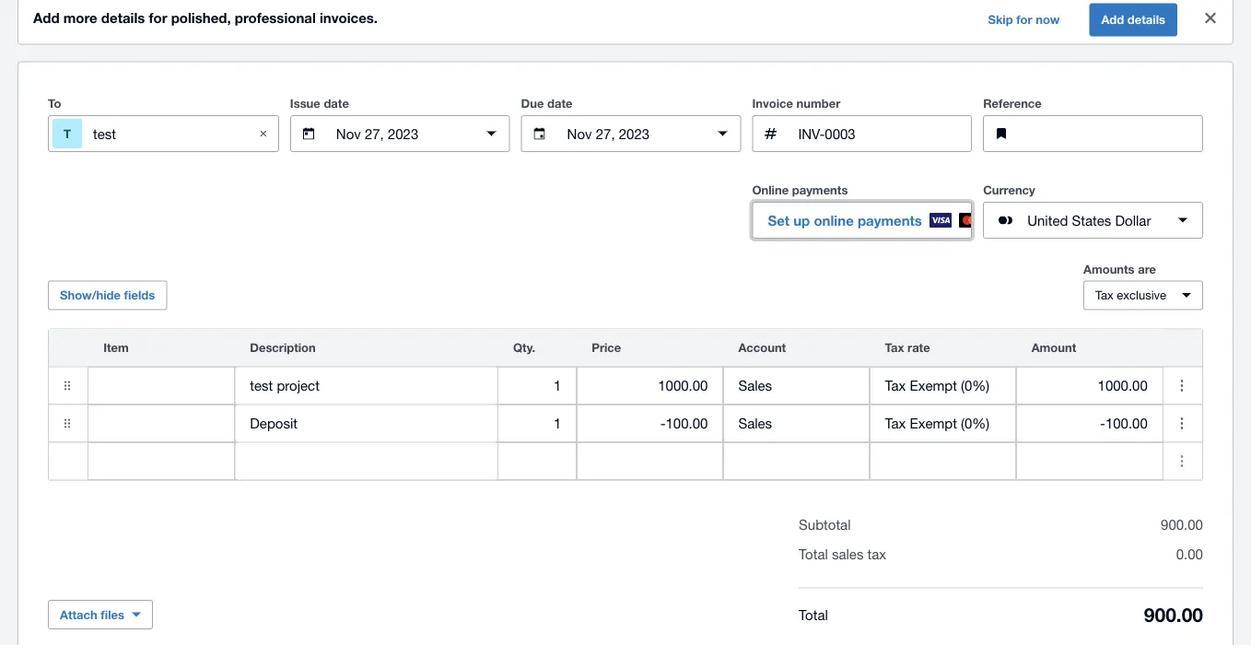 Task type: locate. For each thing, give the bounding box(es) containing it.
total
[[799, 546, 828, 562], [799, 606, 828, 622]]

more date options image
[[704, 115, 741, 152]]

0 horizontal spatial date
[[324, 96, 349, 111]]

dollar
[[1116, 212, 1151, 228]]

0 horizontal spatial add
[[33, 10, 60, 26]]

sales
[[832, 546, 864, 562]]

None field
[[89, 367, 234, 404], [724, 367, 870, 404], [870, 367, 1016, 404], [89, 405, 234, 442], [724, 405, 870, 442], [870, 405, 1016, 442], [89, 443, 234, 480], [89, 367, 234, 404], [724, 367, 870, 404], [724, 405, 870, 442], [89, 443, 234, 480]]

t
[[64, 126, 71, 141]]

1 vertical spatial payments
[[858, 212, 922, 229]]

3 quantity field from the top
[[499, 444, 576, 479]]

2 vertical spatial amount field
[[1017, 444, 1163, 479]]

0 horizontal spatial for
[[149, 10, 167, 26]]

tax inside invoice line item list element
[[885, 341, 905, 355]]

0 vertical spatial description text field
[[235, 368, 498, 403]]

inventory item text field up inventory item field
[[89, 368, 234, 403]]

0 horizontal spatial tax
[[885, 341, 905, 355]]

due
[[521, 96, 544, 111]]

1 drag and drop line image from the top
[[49, 367, 86, 404]]

1 date from the left
[[324, 96, 349, 111]]

1 total from the top
[[799, 546, 828, 562]]

more line item options image
[[1164, 405, 1201, 442], [1164, 443, 1201, 480]]

900.00 up the 0.00
[[1161, 517, 1204, 533]]

account text field for tax rate text field
[[724, 368, 870, 403]]

polished,
[[171, 10, 231, 26]]

drag and drop line image
[[49, 367, 86, 404], [49, 405, 86, 442]]

2 inventory item text field from the top
[[89, 444, 234, 479]]

none field inventory item
[[89, 405, 234, 442]]

for
[[149, 10, 167, 26], [1017, 13, 1033, 27]]

1 vertical spatial account text field
[[724, 406, 870, 441]]

payments
[[792, 183, 848, 197], [858, 212, 922, 229]]

0 vertical spatial close image
[[1193, 0, 1229, 37]]

payments inside "popup button"
[[858, 212, 922, 229]]

are
[[1138, 262, 1157, 276]]

Tax rate text field
[[870, 368, 1016, 403]]

description text field for quantity field related to price field associated with tax rate text field account text field
[[235, 368, 498, 403]]

Account text field
[[724, 368, 870, 403], [724, 406, 870, 441]]

add for add more details for polished, professional invoices.
[[33, 10, 60, 26]]

amounts are
[[1084, 262, 1157, 276]]

online
[[814, 212, 854, 229]]

0 vertical spatial inventory item text field
[[89, 368, 234, 403]]

0 vertical spatial drag and drop line image
[[49, 367, 86, 404]]

Amount field
[[1017, 368, 1163, 403], [1017, 406, 1163, 441], [1017, 444, 1163, 479]]

1 vertical spatial amount field
[[1017, 406, 1163, 441]]

united
[[1028, 212, 1068, 228]]

invoice
[[752, 96, 793, 111]]

tax inside popup button
[[1096, 288, 1114, 302]]

tax
[[868, 546, 887, 562]]

amount field for tax rate text box
[[1017, 406, 1163, 441]]

2 vertical spatial price field
[[577, 444, 723, 479]]

900.00 down the 0.00
[[1144, 603, 1204, 626]]

2 account text field from the top
[[724, 406, 870, 441]]

details inside button
[[1128, 13, 1166, 27]]

1 vertical spatial more line item options image
[[1164, 443, 1201, 480]]

online payments
[[752, 183, 848, 197]]

1 inventory item text field from the top
[[89, 368, 234, 403]]

1 vertical spatial description text field
[[235, 406, 498, 441]]

more date options image
[[473, 115, 510, 152]]

0 horizontal spatial details
[[101, 10, 145, 26]]

quantity field for 3rd price field from the top of the invoice line item list element
[[499, 444, 576, 479]]

2 more line item options image from the top
[[1164, 443, 1201, 480]]

1 vertical spatial drag and drop line image
[[49, 405, 86, 442]]

Tax rate text field
[[870, 406, 1016, 441]]

total down total sales tax
[[799, 606, 828, 622]]

inventory item text field down inventory item text box at the bottom of page
[[89, 444, 234, 479]]

0 vertical spatial 900.00
[[1161, 517, 1204, 533]]

3 description text field from the top
[[235, 444, 498, 479]]

payments right online
[[858, 212, 922, 229]]

for left the now
[[1017, 13, 1033, 27]]

2 vertical spatial quantity field
[[499, 444, 576, 479]]

Quantity field
[[499, 368, 576, 403], [499, 406, 576, 441], [499, 444, 576, 479]]

0.00
[[1177, 546, 1204, 562]]

tax down amounts
[[1096, 288, 1114, 302]]

0 vertical spatial amount field
[[1017, 368, 1163, 403]]

0 vertical spatial account text field
[[724, 368, 870, 403]]

1 account text field from the top
[[724, 368, 870, 403]]

1 vertical spatial inventory item text field
[[89, 444, 234, 479]]

date
[[324, 96, 349, 111], [547, 96, 573, 111]]

Inventory item text field
[[89, 368, 234, 403], [89, 444, 234, 479]]

2 description text field from the top
[[235, 406, 498, 441]]

tax left 'rate'
[[885, 341, 905, 355]]

Invoice number text field
[[797, 116, 972, 151]]

date right due
[[547, 96, 573, 111]]

1 vertical spatial 900.00
[[1144, 603, 1204, 626]]

0 vertical spatial price field
[[577, 368, 723, 403]]

1 vertical spatial quantity field
[[499, 406, 576, 441]]

1 horizontal spatial details
[[1128, 13, 1166, 27]]

united states dollar
[[1028, 212, 1151, 228]]

due date
[[521, 96, 573, 111]]

price field for account text field associated with tax rate text box
[[577, 406, 723, 441]]

1 vertical spatial price field
[[577, 406, 723, 441]]

1 price field from the top
[[577, 368, 723, 403]]

total sales tax
[[799, 546, 887, 562]]

description text field for quantity field associated with 3rd price field from the top of the invoice line item list element
[[235, 444, 498, 479]]

inventory item text field for 3rd price field from the top of the invoice line item list element
[[89, 444, 234, 479]]

1 vertical spatial total
[[799, 606, 828, 622]]

1 horizontal spatial for
[[1017, 13, 1033, 27]]

Price field
[[577, 368, 723, 403], [577, 406, 723, 441], [577, 444, 723, 479]]

skip for now
[[988, 13, 1060, 27]]

add left more
[[33, 10, 60, 26]]

close image
[[1193, 0, 1229, 37], [245, 115, 282, 152]]

total for total
[[799, 606, 828, 622]]

close image inside add more details for polished, professional invoices. status
[[1193, 0, 1229, 37]]

1 amount field from the top
[[1017, 368, 1163, 403]]

2 total from the top
[[799, 606, 828, 622]]

1 quantity field from the top
[[499, 368, 576, 403]]

account
[[739, 341, 786, 355]]

1 horizontal spatial close image
[[1193, 0, 1229, 37]]

Due date text field
[[565, 116, 697, 151]]

0 horizontal spatial close image
[[245, 115, 282, 152]]

more
[[63, 10, 97, 26]]

attach
[[60, 607, 97, 622]]

2 price field from the top
[[577, 406, 723, 441]]

1 horizontal spatial add
[[1102, 13, 1125, 27]]

tax
[[1096, 288, 1114, 302], [885, 341, 905, 355]]

0 vertical spatial quantity field
[[499, 368, 576, 403]]

attach files button
[[48, 600, 153, 630]]

1 horizontal spatial date
[[547, 96, 573, 111]]

set up online payments
[[768, 212, 922, 229]]

2 vertical spatial description text field
[[235, 444, 498, 479]]

invoices.
[[320, 10, 378, 26]]

test
[[93, 126, 116, 142]]

amount field for tax rate text field
[[1017, 368, 1163, 403]]

Inventory item text field
[[89, 406, 234, 441]]

date right issue
[[324, 96, 349, 111]]

details
[[101, 10, 145, 26], [1128, 13, 1166, 27]]

add
[[33, 10, 60, 26], [1102, 13, 1125, 27]]

1 vertical spatial tax
[[885, 341, 905, 355]]

Description text field
[[235, 368, 498, 403], [235, 406, 498, 441], [235, 444, 498, 479]]

900.00
[[1161, 517, 1204, 533], [1144, 603, 1204, 626]]

1 description text field from the top
[[235, 368, 498, 403]]

add right the now
[[1102, 13, 1125, 27]]

add inside button
[[1102, 13, 1125, 27]]

2 amount field from the top
[[1017, 406, 1163, 441]]

0 vertical spatial payments
[[792, 183, 848, 197]]

states
[[1072, 212, 1112, 228]]

rate
[[908, 341, 930, 355]]

total down subtotal
[[799, 546, 828, 562]]

2 quantity field from the top
[[499, 406, 576, 441]]

2 drag and drop line image from the top
[[49, 405, 86, 442]]

show/hide fields
[[60, 288, 155, 302]]

0 vertical spatial more line item options image
[[1164, 405, 1201, 442]]

payments up online
[[792, 183, 848, 197]]

1 horizontal spatial payments
[[858, 212, 922, 229]]

qty.
[[513, 341, 535, 355]]

0 vertical spatial tax
[[1096, 288, 1114, 302]]

2 date from the left
[[547, 96, 573, 111]]

0 vertical spatial total
[[799, 546, 828, 562]]

1 horizontal spatial tax
[[1096, 288, 1114, 302]]

for left polished, on the top
[[149, 10, 167, 26]]

1 more line item options image from the top
[[1164, 405, 1201, 442]]

attach files
[[60, 607, 124, 622]]



Task type: describe. For each thing, give the bounding box(es) containing it.
show/hide fields button
[[48, 281, 167, 310]]

amounts
[[1084, 262, 1135, 276]]

more line item options element
[[1164, 330, 1203, 366]]

show/hide
[[60, 288, 121, 302]]

drag and drop line image for inventory item text box at the bottom of page
[[49, 405, 86, 442]]

up
[[794, 212, 810, 229]]

issue
[[290, 96, 321, 111]]

add more details for polished, professional invoices. status
[[18, 0, 1233, 44]]

add for add details
[[1102, 13, 1125, 27]]

fields
[[124, 288, 155, 302]]

total for total sales tax
[[799, 546, 828, 562]]

exclusive
[[1117, 288, 1167, 302]]

inventory item text field for price field associated with tax rate text field account text field
[[89, 368, 234, 403]]

invoice number
[[752, 96, 841, 111]]

to
[[48, 96, 61, 111]]

reference
[[984, 96, 1042, 111]]

for inside 'skip for now' button
[[1017, 13, 1033, 27]]

3 price field from the top
[[577, 444, 723, 479]]

3 amount field from the top
[[1017, 444, 1163, 479]]

add details button
[[1090, 3, 1178, 37]]

quantity field for price field associated with tax rate text field account text field
[[499, 368, 576, 403]]

description text field for quantity field related to account text field associated with tax rate text box's price field
[[235, 406, 498, 441]]

tax rate
[[885, 341, 930, 355]]

Issue date text field
[[334, 116, 466, 151]]

price
[[592, 341, 621, 355]]

Reference text field
[[1028, 116, 1203, 151]]

number
[[797, 96, 841, 111]]

description
[[250, 341, 316, 355]]

currency
[[984, 183, 1036, 197]]

drag and drop line image for inventory item text field corresponding to price field associated with tax rate text field account text field
[[49, 367, 86, 404]]

subtotal
[[799, 517, 851, 533]]

0 horizontal spatial payments
[[792, 183, 848, 197]]

skip for now button
[[977, 5, 1071, 35]]

quantity field for account text field associated with tax rate text box's price field
[[499, 406, 576, 441]]

united states dollar button
[[984, 202, 1204, 239]]

date for issue date
[[324, 96, 349, 111]]

tax exclusive
[[1096, 288, 1167, 302]]

date for due date
[[547, 96, 573, 111]]

tax exclusive button
[[1084, 281, 1204, 310]]

1 vertical spatial close image
[[245, 115, 282, 152]]

more line item options image
[[1164, 367, 1201, 404]]

set
[[768, 212, 790, 229]]

issue date
[[290, 96, 349, 111]]

invoice number element
[[752, 115, 972, 152]]

files
[[101, 607, 124, 622]]

skip
[[988, 13, 1013, 27]]

amount
[[1032, 341, 1077, 355]]

account text field for tax rate text box
[[724, 406, 870, 441]]

tax for tax exclusive
[[1096, 288, 1114, 302]]

item
[[103, 341, 129, 355]]

none field tax rate
[[870, 405, 1016, 442]]

add more details for polished, professional invoices.
[[33, 10, 378, 26]]

price field for tax rate text field account text field
[[577, 368, 723, 403]]

tax for tax rate
[[885, 341, 905, 355]]

online
[[752, 183, 789, 197]]

add details
[[1102, 13, 1166, 27]]

invoice line item list element
[[48, 329, 1204, 481]]

professional
[[235, 10, 316, 26]]

set up online payments button
[[752, 202, 981, 239]]

now
[[1036, 13, 1060, 27]]



Task type: vqa. For each thing, say whether or not it's contained in the screenshot.
'Find or create a contact' field
no



